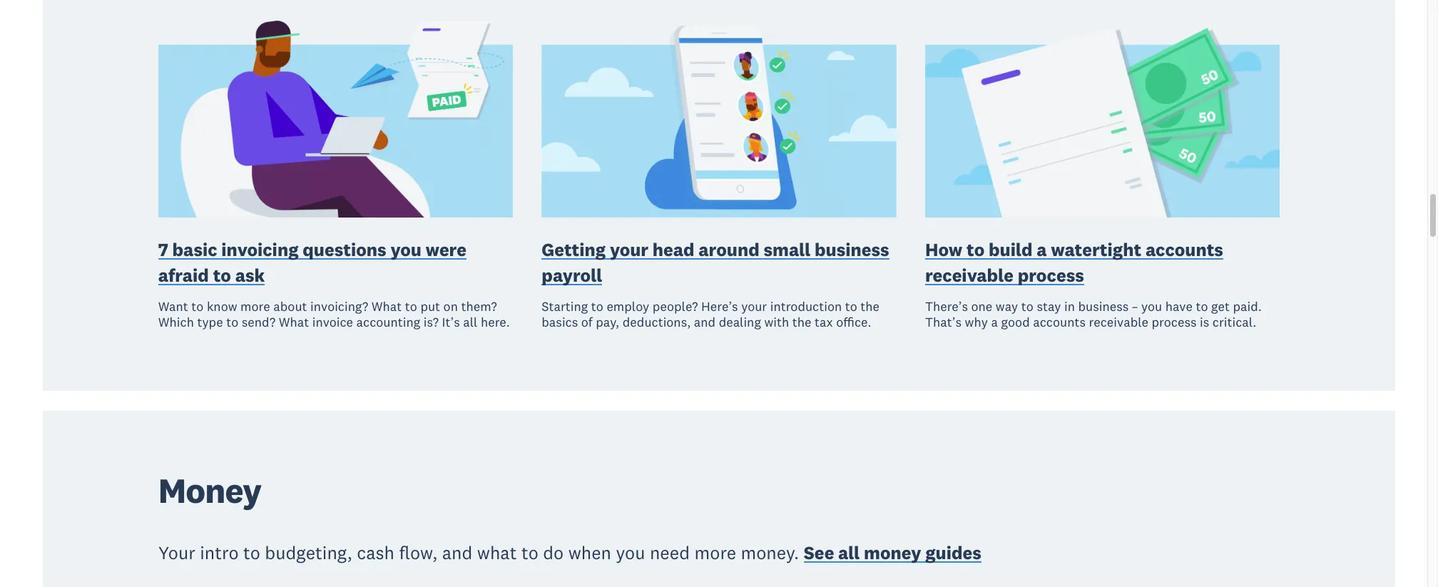 Task type: vqa. For each thing, say whether or not it's contained in the screenshot.
THE QUOTATION related to 19 Dec 2022 | PDF Application for quotation of securities - XRO
no



Task type: describe. For each thing, give the bounding box(es) containing it.
1 vertical spatial and
[[442, 542, 473, 565]]

and inside starting to employ people? here's your introduction to the basics of pay, deductions, and dealing with the tax office.
[[694, 314, 716, 331]]

how to build a watertight accounts receivable process link
[[925, 237, 1280, 290]]

guides
[[925, 542, 982, 565]]

money
[[158, 469, 261, 512]]

your inside starting to employ people? here's your introduction to the basics of pay, deductions, and dealing with the tax office.
[[741, 298, 767, 314]]

see all money guides link
[[804, 542, 982, 568]]

money
[[864, 542, 921, 565]]

receivable inside "there's one way to stay in business – you have to get paid. that's why a good accounts receivable process is critical."
[[1089, 314, 1149, 331]]

to right want on the bottom
[[191, 298, 204, 314]]

0 horizontal spatial the
[[792, 314, 812, 331]]

a inside "there's one way to stay in business – you have to get paid. that's why a good accounts receivable process is critical."
[[991, 314, 998, 331]]

why
[[965, 314, 988, 331]]

small
[[764, 238, 811, 261]]

here's
[[701, 298, 738, 314]]

afraid
[[158, 264, 209, 287]]

invoicing?
[[310, 298, 368, 314]]

send?
[[242, 314, 275, 331]]

to left do
[[521, 542, 539, 565]]

basic
[[172, 238, 217, 261]]

you inside "there's one way to stay in business – you have to get paid. that's why a good accounts receivable process is critical."
[[1142, 298, 1162, 314]]

how
[[925, 238, 963, 261]]

employ
[[607, 298, 649, 314]]

to left employ
[[591, 298, 603, 314]]

accounts inside the how to build a watertight accounts receivable process
[[1146, 238, 1224, 261]]

your intro to budgeting, cash flow, and what to do when you need more money. see all money guides
[[158, 542, 982, 565]]

more inside want to know more about invoicing? what to put on them? which type to send? what invoice accounting is? it's all here.
[[241, 298, 270, 314]]

to inside the 7 basic invoicing questions you were afraid to ask
[[213, 264, 231, 287]]

when
[[568, 542, 611, 565]]

accounts inside "there's one way to stay in business – you have to get paid. that's why a good accounts receivable process is critical."
[[1033, 314, 1086, 331]]

pay,
[[596, 314, 619, 331]]

how to build a watertight accounts receivable process
[[925, 238, 1224, 287]]

that's
[[925, 314, 962, 331]]

ask
[[235, 264, 265, 287]]

0 horizontal spatial what
[[279, 314, 309, 331]]

paid.
[[1233, 298, 1262, 314]]

good
[[1001, 314, 1030, 331]]

1 horizontal spatial you
[[616, 542, 645, 565]]

put
[[421, 298, 440, 314]]

critical.
[[1213, 314, 1257, 331]]

here.
[[481, 314, 510, 331]]

budgeting,
[[265, 542, 352, 565]]

to right tax at the right bottom of the page
[[845, 298, 857, 314]]

need
[[650, 542, 690, 565]]

basics
[[542, 314, 578, 331]]

intro
[[200, 542, 239, 565]]

in
[[1064, 298, 1075, 314]]

office.
[[836, 314, 872, 331]]

7
[[158, 238, 168, 261]]

1 horizontal spatial all
[[838, 542, 860, 565]]

money.
[[741, 542, 799, 565]]

is?
[[424, 314, 439, 331]]

business inside "there's one way to stay in business – you have to get paid. that's why a good accounts receivable process is critical."
[[1078, 298, 1129, 314]]

to right type
[[226, 314, 238, 331]]

deductions,
[[623, 314, 691, 331]]

there's one way to stay in business – you have to get paid. that's why a good accounts receivable process is critical.
[[925, 298, 1262, 331]]

see
[[804, 542, 834, 565]]

them?
[[461, 298, 497, 314]]

a inside the how to build a watertight accounts receivable process
[[1037, 238, 1047, 261]]

is
[[1200, 314, 1209, 331]]

it's
[[442, 314, 460, 331]]

invoice
[[312, 314, 353, 331]]



Task type: locate. For each thing, give the bounding box(es) containing it.
to left get
[[1196, 298, 1208, 314]]

0 horizontal spatial and
[[442, 542, 473, 565]]

1 horizontal spatial receivable
[[1089, 314, 1149, 331]]

want
[[158, 298, 188, 314]]

0 horizontal spatial your
[[610, 238, 649, 261]]

questions
[[303, 238, 386, 261]]

receivable up the 'one'
[[925, 264, 1014, 287]]

1 horizontal spatial more
[[695, 542, 736, 565]]

1 horizontal spatial business
[[1078, 298, 1129, 314]]

0 horizontal spatial receivable
[[925, 264, 1014, 287]]

the left tax at the right bottom of the page
[[792, 314, 812, 331]]

a right build
[[1037, 238, 1047, 261]]

build
[[989, 238, 1033, 261]]

accounts up have
[[1146, 238, 1224, 261]]

1 vertical spatial a
[[991, 314, 998, 331]]

which
[[158, 314, 194, 331]]

way
[[996, 298, 1018, 314]]

1 horizontal spatial what
[[372, 298, 402, 314]]

you left were
[[391, 238, 422, 261]]

process left is
[[1152, 314, 1197, 331]]

1 vertical spatial you
[[1142, 298, 1162, 314]]

–
[[1132, 298, 1138, 314]]

get
[[1211, 298, 1230, 314]]

0 vertical spatial business
[[815, 238, 889, 261]]

have
[[1166, 298, 1193, 314]]

business right small
[[815, 238, 889, 261]]

to inside the how to build a watertight accounts receivable process
[[967, 238, 985, 261]]

process inside "there's one way to stay in business – you have to get paid. that's why a good accounts receivable process is critical."
[[1152, 314, 1197, 331]]

your
[[610, 238, 649, 261], [741, 298, 767, 314]]

introduction
[[770, 298, 842, 314]]

getting
[[542, 238, 606, 261]]

0 vertical spatial a
[[1037, 238, 1047, 261]]

do
[[543, 542, 564, 565]]

1 vertical spatial more
[[695, 542, 736, 565]]

to right way
[[1021, 298, 1034, 314]]

your inside getting your head around small business payroll
[[610, 238, 649, 261]]

business left –
[[1078, 298, 1129, 314]]

1 vertical spatial your
[[741, 298, 767, 314]]

accounts right good
[[1033, 314, 1086, 331]]

7 basic invoicing questions you were afraid to ask
[[158, 238, 467, 287]]

to
[[967, 238, 985, 261], [213, 264, 231, 287], [191, 298, 204, 314], [405, 298, 417, 314], [591, 298, 603, 314], [845, 298, 857, 314], [1021, 298, 1034, 314], [1196, 298, 1208, 314], [226, 314, 238, 331], [243, 542, 260, 565], [521, 542, 539, 565]]

1 horizontal spatial and
[[694, 314, 716, 331]]

what left put in the bottom left of the page
[[372, 298, 402, 314]]

about
[[273, 298, 307, 314]]

process inside the how to build a watertight accounts receivable process
[[1018, 264, 1084, 287]]

getting your head around small business payroll
[[542, 238, 889, 287]]

and
[[694, 314, 716, 331], [442, 542, 473, 565]]

invoicing
[[221, 238, 299, 261]]

to right how
[[967, 238, 985, 261]]

around
[[699, 238, 760, 261]]

a
[[1037, 238, 1047, 261], [991, 314, 998, 331]]

receivable inside the how to build a watertight accounts receivable process
[[925, 264, 1014, 287]]

0 vertical spatial accounts
[[1146, 238, 1224, 261]]

what
[[372, 298, 402, 314], [279, 314, 309, 331]]

what
[[477, 542, 517, 565]]

receivable
[[925, 264, 1014, 287], [1089, 314, 1149, 331]]

with
[[764, 314, 789, 331]]

1 horizontal spatial your
[[741, 298, 767, 314]]

your left head
[[610, 238, 649, 261]]

0 horizontal spatial business
[[815, 238, 889, 261]]

all inside want to know more about invoicing? what to put on them? which type to send? what invoice accounting is? it's all here.
[[463, 314, 478, 331]]

0 vertical spatial your
[[610, 238, 649, 261]]

there's
[[925, 298, 968, 314]]

type
[[197, 314, 223, 331]]

a right why
[[991, 314, 998, 331]]

watertight
[[1051, 238, 1142, 261]]

2 horizontal spatial you
[[1142, 298, 1162, 314]]

receivable right in
[[1089, 314, 1149, 331]]

you left need
[[616, 542, 645, 565]]

business inside getting your head around small business payroll
[[815, 238, 889, 261]]

0 horizontal spatial you
[[391, 238, 422, 261]]

starting to employ people? here's your introduction to the basics of pay, deductions, and dealing with the tax office.
[[542, 298, 880, 331]]

to left "ask" in the top left of the page
[[213, 264, 231, 287]]

on
[[443, 298, 458, 314]]

of
[[581, 314, 593, 331]]

tax
[[815, 314, 833, 331]]

1 vertical spatial receivable
[[1089, 314, 1149, 331]]

accounts
[[1146, 238, 1224, 261], [1033, 314, 1086, 331]]

0 vertical spatial and
[[694, 314, 716, 331]]

head
[[653, 238, 695, 261]]

what right the send?
[[279, 314, 309, 331]]

7 basic invoicing questions you were afraid to ask link
[[158, 237, 513, 290]]

process up stay on the right
[[1018, 264, 1084, 287]]

2 vertical spatial you
[[616, 542, 645, 565]]

cash
[[357, 542, 395, 565]]

0 horizontal spatial all
[[463, 314, 478, 331]]

more down "ask" in the top left of the page
[[241, 298, 270, 314]]

were
[[426, 238, 467, 261]]

accounting
[[356, 314, 420, 331]]

all right it's
[[463, 314, 478, 331]]

0 vertical spatial more
[[241, 298, 270, 314]]

1 horizontal spatial accounts
[[1146, 238, 1224, 261]]

your
[[158, 542, 195, 565]]

1 vertical spatial business
[[1078, 298, 1129, 314]]

the right tax at the right bottom of the page
[[861, 298, 880, 314]]

stay
[[1037, 298, 1061, 314]]

0 horizontal spatial accounts
[[1033, 314, 1086, 331]]

and right flow,
[[442, 542, 473, 565]]

business
[[815, 238, 889, 261], [1078, 298, 1129, 314]]

one
[[971, 298, 993, 314]]

1 horizontal spatial the
[[861, 298, 880, 314]]

0 horizontal spatial more
[[241, 298, 270, 314]]

process
[[1018, 264, 1084, 287], [1152, 314, 1197, 331]]

your right the here's
[[741, 298, 767, 314]]

getting your head around small business payroll link
[[542, 237, 896, 290]]

0 vertical spatial you
[[391, 238, 422, 261]]

1 vertical spatial all
[[838, 542, 860, 565]]

starting
[[542, 298, 588, 314]]

and left dealing
[[694, 314, 716, 331]]

dealing
[[719, 314, 761, 331]]

payroll
[[542, 264, 602, 287]]

the
[[861, 298, 880, 314], [792, 314, 812, 331]]

0 horizontal spatial process
[[1018, 264, 1084, 287]]

1 horizontal spatial a
[[1037, 238, 1047, 261]]

0 vertical spatial process
[[1018, 264, 1084, 287]]

all
[[463, 314, 478, 331], [838, 542, 860, 565]]

flow,
[[399, 542, 438, 565]]

want to know more about invoicing? what to put on them? which type to send? what invoice accounting is? it's all here.
[[158, 298, 510, 331]]

all right see
[[838, 542, 860, 565]]

you inside the 7 basic invoicing questions you were afraid to ask
[[391, 238, 422, 261]]

you
[[391, 238, 422, 261], [1142, 298, 1162, 314], [616, 542, 645, 565]]

know
[[207, 298, 237, 314]]

you right –
[[1142, 298, 1162, 314]]

0 vertical spatial receivable
[[925, 264, 1014, 287]]

0 vertical spatial all
[[463, 314, 478, 331]]

people?
[[653, 298, 698, 314]]

to right intro at bottom
[[243, 542, 260, 565]]

to left put in the bottom left of the page
[[405, 298, 417, 314]]

1 vertical spatial process
[[1152, 314, 1197, 331]]

0 horizontal spatial a
[[991, 314, 998, 331]]

1 horizontal spatial process
[[1152, 314, 1197, 331]]

more right need
[[695, 542, 736, 565]]

more
[[241, 298, 270, 314], [695, 542, 736, 565]]

1 vertical spatial accounts
[[1033, 314, 1086, 331]]



